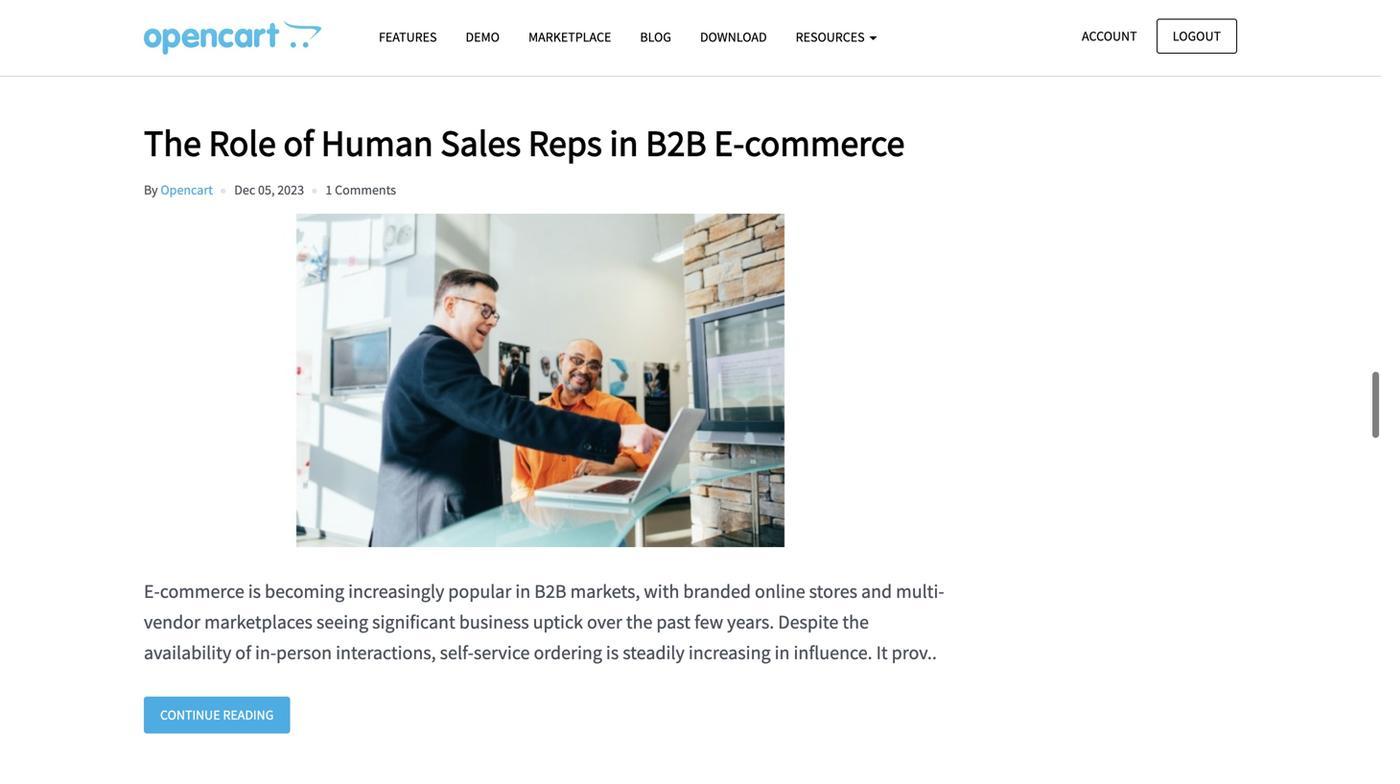 Task type: locate. For each thing, give the bounding box(es) containing it.
1 vertical spatial e-
[[144, 580, 160, 604]]

branded
[[683, 580, 751, 604]]

0 vertical spatial b2b
[[646, 120, 707, 166]]

opencart - blog image
[[144, 20, 321, 55]]

popular
[[448, 580, 512, 604]]

in right 'reps'
[[610, 120, 639, 166]]

the
[[144, 120, 201, 166]]

significant
[[372, 611, 455, 635]]

0 horizontal spatial is
[[248, 580, 261, 604]]

sales
[[441, 120, 521, 166]]

of
[[283, 120, 314, 166], [235, 641, 251, 665]]

by
[[144, 181, 158, 198]]

commerce
[[745, 120, 905, 166], [160, 580, 244, 604]]

commerce inside the e-commerce is becoming increasingly popular in b2b markets, with branded online stores and multi- vendor marketplaces seeing significant business uptick over the past few years. despite the availability of in-person interactions, self-service ordering is steadily increasing in influence. it prov..
[[160, 580, 244, 604]]

1 horizontal spatial e-
[[714, 120, 745, 166]]

1 horizontal spatial of
[[283, 120, 314, 166]]

0 horizontal spatial e-
[[144, 580, 160, 604]]

features link
[[365, 20, 451, 54]]

b2b inside the e-commerce is becoming increasingly popular in b2b markets, with branded online stores and multi- vendor marketplaces seeing significant business uptick over the past few years. despite the availability of in-person interactions, self-service ordering is steadily increasing in influence. it prov..
[[535, 580, 567, 604]]

2 vertical spatial in
[[775, 641, 790, 665]]

the role of human sales reps in b2b e-commerce image
[[144, 214, 938, 548]]

dec
[[234, 181, 255, 198]]

becoming
[[265, 580, 345, 604]]

0 horizontal spatial b2b
[[535, 580, 567, 604]]

account link
[[1066, 19, 1154, 54]]

demo link
[[451, 20, 514, 54]]

business
[[459, 611, 529, 635]]

b2b for markets,
[[535, 580, 567, 604]]

role
[[209, 120, 276, 166]]

1 horizontal spatial in
[[610, 120, 639, 166]]

1 vertical spatial of
[[235, 641, 251, 665]]

in
[[610, 120, 639, 166], [516, 580, 531, 604], [775, 641, 790, 665]]

0 vertical spatial is
[[248, 580, 261, 604]]

resources link
[[782, 20, 892, 54]]

of left "in-" at the bottom left of page
[[235, 641, 251, 665]]

b2b
[[646, 120, 707, 166], [535, 580, 567, 604]]

account
[[1082, 27, 1137, 45]]

0 horizontal spatial in
[[516, 580, 531, 604]]

1 horizontal spatial b2b
[[646, 120, 707, 166]]

0 horizontal spatial of
[[235, 641, 251, 665]]

1 vertical spatial commerce
[[160, 580, 244, 604]]

influence.
[[794, 641, 873, 665]]

features
[[379, 28, 437, 46]]

blog
[[640, 28, 672, 46]]

1
[[326, 181, 332, 198]]

b2b for e-
[[646, 120, 707, 166]]

the
[[626, 611, 653, 635], [843, 611, 869, 635]]

0 horizontal spatial commerce
[[160, 580, 244, 604]]

in for reps
[[610, 120, 639, 166]]

it
[[877, 641, 888, 665]]

person
[[276, 641, 332, 665]]

1 vertical spatial b2b
[[535, 580, 567, 604]]

1 horizontal spatial the
[[843, 611, 869, 635]]

opencart
[[161, 181, 213, 198]]

0 horizontal spatial the
[[626, 611, 653, 635]]

e-
[[714, 120, 745, 166], [144, 580, 160, 604]]

2 the from the left
[[843, 611, 869, 635]]

the down and
[[843, 611, 869, 635]]

and
[[862, 580, 892, 604]]

1 horizontal spatial commerce
[[745, 120, 905, 166]]

prov..
[[892, 641, 937, 665]]

of up 2023
[[283, 120, 314, 166]]

stores
[[809, 580, 858, 604]]

is down over
[[606, 641, 619, 665]]

2023
[[277, 181, 304, 198]]

logout
[[1173, 27, 1221, 45]]

is
[[248, 580, 261, 604], [606, 641, 619, 665]]

0 vertical spatial e-
[[714, 120, 745, 166]]

0 vertical spatial of
[[283, 120, 314, 166]]

e- inside the e-commerce is becoming increasingly popular in b2b markets, with branded online stores and multi- vendor marketplaces seeing significant business uptick over the past few years. despite the availability of in-person interactions, self-service ordering is steadily increasing in influence. it prov..
[[144, 580, 160, 604]]

is up marketplaces
[[248, 580, 261, 604]]

continue
[[160, 707, 220, 724]]

marketplace link
[[514, 20, 626, 54]]

the up steadily
[[626, 611, 653, 635]]

in-
[[255, 641, 276, 665]]

in up business
[[516, 580, 531, 604]]

1 horizontal spatial is
[[606, 641, 619, 665]]

reading
[[223, 707, 274, 724]]

the role of human sales reps in b2b e-commerce
[[144, 120, 905, 166]]

comments
[[335, 181, 396, 198]]

demo
[[466, 28, 500, 46]]

1 vertical spatial in
[[516, 580, 531, 604]]

the role of human sales reps in b2b e-commerce link
[[144, 120, 957, 166]]

0 vertical spatial in
[[610, 120, 639, 166]]

in down years. despite
[[775, 641, 790, 665]]

logout link
[[1157, 19, 1238, 54]]

reps
[[528, 120, 602, 166]]



Task type: describe. For each thing, give the bounding box(es) containing it.
by opencart
[[144, 181, 213, 198]]

1 comments
[[326, 181, 396, 198]]

availability
[[144, 641, 232, 665]]

1 the from the left
[[626, 611, 653, 635]]

download link
[[686, 20, 782, 54]]

ordering
[[534, 641, 602, 665]]

self-
[[440, 641, 474, 665]]

years. despite
[[727, 611, 839, 635]]

few
[[695, 611, 723, 635]]

of inside the e-commerce is becoming increasingly popular in b2b markets, with branded online stores and multi- vendor marketplaces seeing significant business uptick over the past few years. despite the availability of in-person interactions, self-service ordering is steadily increasing in influence. it prov..
[[235, 641, 251, 665]]

over
[[587, 611, 623, 635]]

continue reading link
[[144, 697, 290, 734]]

in for popular
[[516, 580, 531, 604]]

multi-
[[896, 580, 945, 604]]

service
[[474, 641, 530, 665]]

human
[[321, 120, 433, 166]]

1 vertical spatial is
[[606, 641, 619, 665]]

blog link
[[626, 20, 686, 54]]

seeing
[[317, 611, 368, 635]]

interactions,
[[336, 641, 436, 665]]

dec 05, 2023
[[234, 181, 304, 198]]

markets,
[[570, 580, 640, 604]]

with
[[644, 580, 680, 604]]

resources
[[796, 28, 868, 46]]

increasing
[[689, 641, 771, 665]]

0 vertical spatial commerce
[[745, 120, 905, 166]]

vendor
[[144, 611, 201, 635]]

e-commerce is becoming increasingly popular in b2b markets, with branded online stores and multi- vendor marketplaces seeing significant business uptick over the past few years. despite the availability of in-person interactions, self-service ordering is steadily increasing in influence. it prov..
[[144, 580, 945, 665]]

2 horizontal spatial in
[[775, 641, 790, 665]]

opencart link
[[161, 181, 213, 198]]

steadily
[[623, 641, 685, 665]]

online
[[755, 580, 806, 604]]

uptick
[[533, 611, 583, 635]]

continue reading
[[160, 707, 274, 724]]

past
[[657, 611, 691, 635]]

marketplace
[[529, 28, 611, 46]]

increasingly
[[348, 580, 444, 604]]

marketplaces
[[204, 611, 313, 635]]

05,
[[258, 181, 275, 198]]

download
[[700, 28, 767, 46]]



Task type: vqa. For each thing, say whether or not it's contained in the screenshot.
opencart at the top left of the page
yes



